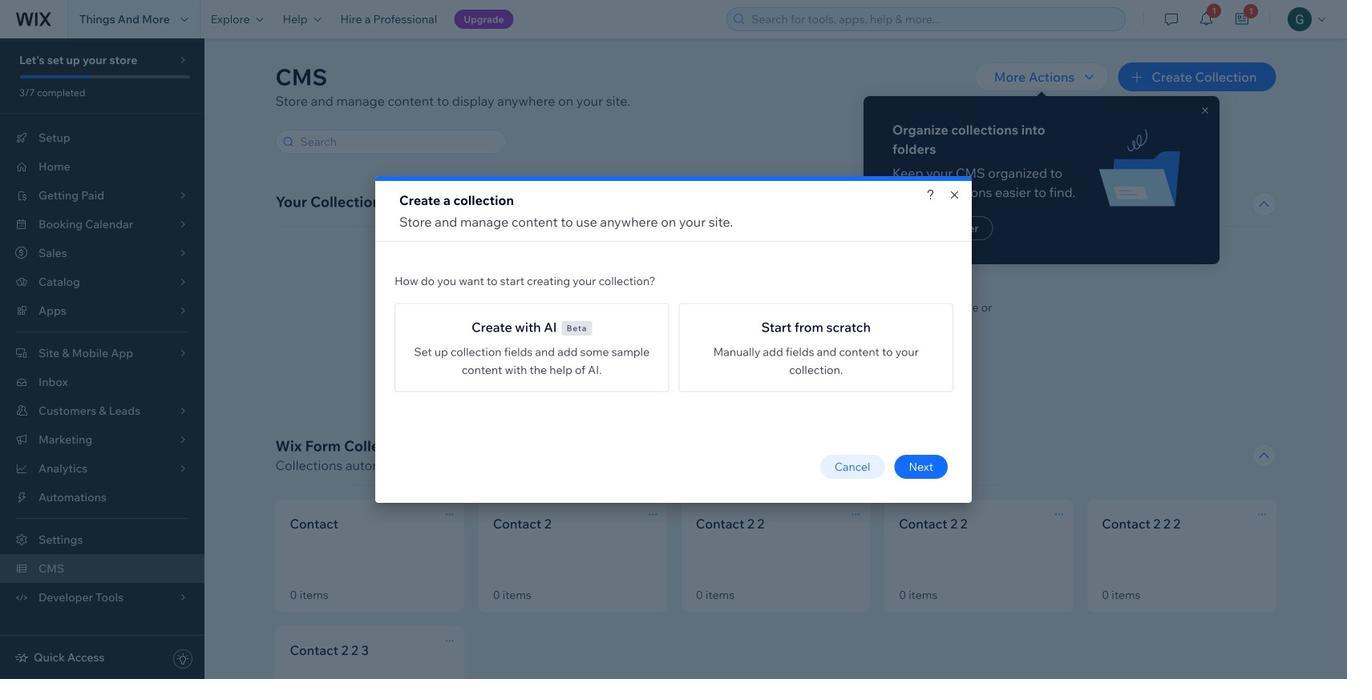 Task type: vqa. For each thing, say whether or not it's contained in the screenshot.
Forms
no



Task type: locate. For each thing, give the bounding box(es) containing it.
sidebar element
[[0, 38, 204, 680]]



Task type: describe. For each thing, give the bounding box(es) containing it.
Search for tools, apps, help & more... field
[[747, 8, 1120, 30]]

Search field
[[295, 131, 501, 153]]



